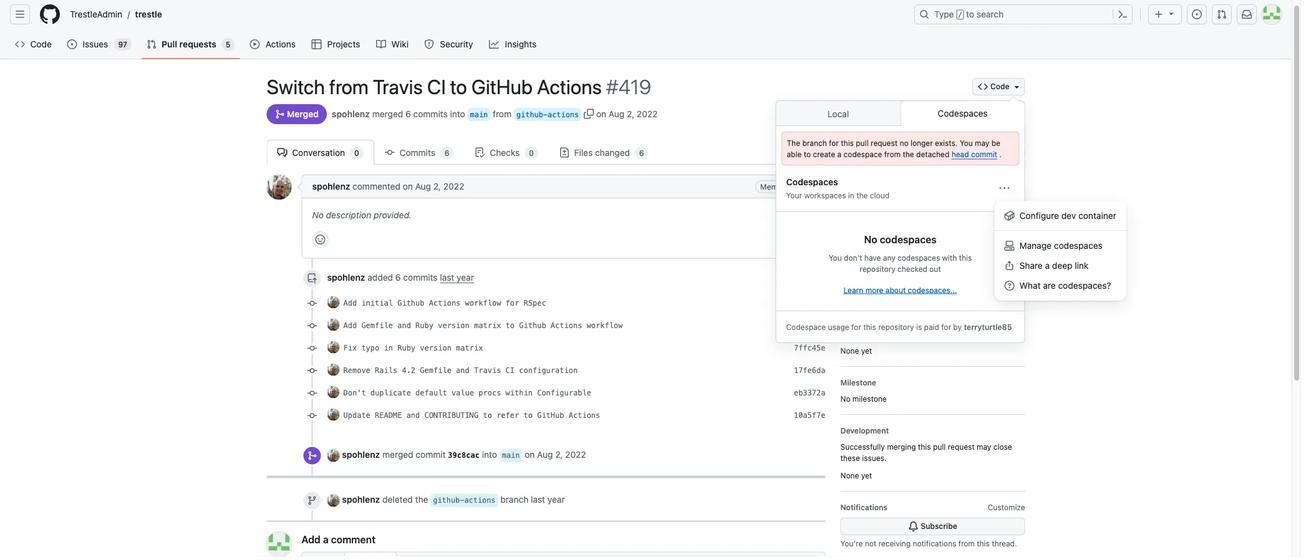 Task type: describe. For each thing, give the bounding box(es) containing it.
file diff image
[[560, 148, 569, 158]]

spohlenz merged commit 39c8cac into main on aug 2, 2022
[[342, 450, 586, 460]]

successfully
[[841, 442, 885, 451]]

a
[[323, 533, 329, 545]]

type
[[935, 9, 954, 19]]

choose where to access your code tab list
[[776, 100, 1025, 126]]

1 horizontal spatial gemfile
[[420, 366, 452, 375]]

issue opened image for the bottom the git pull request image
[[67, 39, 77, 49]]

list containing trestleadmin / trestle
[[65, 4, 907, 24]]

rspec
[[524, 299, 546, 308]]

fix typo in ruby version matrix
[[343, 344, 483, 352]]

member
[[760, 182, 790, 191]]

select milestones element
[[841, 377, 1025, 404]]

version for and
[[438, 321, 470, 330]]

you're not receiving notifications from this thread.
[[841, 539, 1017, 548]]

git commit image for gemfile
[[307, 321, 317, 331]]

code inside 'link'
[[30, 39, 52, 49]]

add a comment tab list
[[302, 552, 397, 557]]

switch
[[267, 75, 325, 99]]

spohlenz commented on aug 2, 2022
[[312, 181, 464, 192]]

in
[[384, 344, 393, 352]]

git commit image for update readme and contributing to refer to github actions
[[307, 411, 317, 421]]

actions right play icon
[[266, 39, 296, 49]]

rails
[[375, 366, 398, 375]]

−60
[[980, 147, 995, 156]]

0 horizontal spatial on
[[403, 181, 413, 192]]

github-actions link
[[517, 108, 579, 121]]

comment
[[331, 533, 376, 545]]

insights link
[[484, 35, 543, 54]]

0 horizontal spatial gemfile
[[361, 321, 393, 330]]

description
[[326, 210, 371, 220]]

commits for last
[[403, 272, 438, 283]]

add initial github actions workflow for rspec
[[343, 299, 546, 308]]

spohlenz for spohlenz commented on aug 2, 2022
[[312, 181, 350, 192]]

actions down configurable
[[569, 411, 600, 420]]

milestone
[[841, 378, 877, 387]]

close
[[994, 442, 1012, 451]]

remove rails 4.2 gemfile and travis ci configuration
[[343, 366, 578, 375]]

spohlenz for spohlenz merged commit 39c8cac into main on aug 2, 2022
[[342, 450, 380, 460]]

97
[[118, 40, 127, 49]]

1 horizontal spatial year
[[548, 494, 565, 505]]

17fe6da link
[[794, 366, 826, 375]]

spohlenz link left deleted
[[342, 494, 380, 505]]

spohlenz deleted the github-actions branch last year
[[342, 494, 565, 505]]

duplicate
[[370, 389, 411, 397]]

yet inside link issues element
[[861, 471, 872, 480]]

2 vertical spatial 2022
[[565, 450, 586, 460]]

0 horizontal spatial year
[[457, 272, 474, 283]]

0 horizontal spatial 2022
[[443, 181, 464, 192]]

notifications
[[841, 503, 888, 512]]

for
[[506, 299, 519, 308]]

trestleadmin / trestle
[[70, 9, 162, 19]]

on aug 2, 2022
[[596, 108, 658, 119]]

select projects element
[[841, 329, 1025, 356]]

to up spohlenz merged 6 commits into main from github-actions
[[450, 75, 467, 99]]

table image
[[311, 39, 321, 49]]

git commit image for fix typo in ruby version matrix
[[307, 343, 317, 353]]

add for add initial github actions workflow for rspec
[[343, 299, 357, 308]]

actions up add gemfile and ruby version matrix to github actions workflow link
[[429, 299, 461, 308]]

8 @spohlenz image from the top
[[327, 494, 340, 507]]

7 @spohlenz image from the top
[[327, 449, 340, 462]]

select assignees element
[[841, 233, 1025, 260]]

triangle down image
[[1012, 82, 1022, 92]]

commits for into
[[413, 108, 448, 119]]

wiki link
[[371, 35, 414, 54]]

merged for commit
[[383, 450, 413, 460]]

homepage image
[[40, 4, 60, 24]]

branch
[[501, 494, 529, 505]]

main for on
[[502, 451, 520, 460]]

0 horizontal spatial on aug 2, 2022 link
[[403, 181, 464, 192]]

update readme and contributing to refer to github actions link
[[343, 411, 600, 420]]

actions inside spohlenz merged 6 commits into main from github-actions
[[548, 110, 579, 119]]

matrix for and
[[474, 321, 501, 330]]

wiki
[[392, 39, 409, 49]]

reviewers
[[841, 186, 878, 195]]

commented
[[353, 181, 401, 192]]

link issues element
[[841, 425, 1025, 481]]

pull requests
[[162, 39, 216, 49]]

0 horizontal spatial 2,
[[434, 181, 441, 192]]

into for 39c8cac
[[482, 450, 497, 460]]

readme
[[375, 411, 402, 420]]

projects link
[[306, 35, 366, 54]]

7ffc45e link
[[794, 344, 826, 352]]

#419
[[606, 75, 651, 99]]

subscribe button
[[841, 518, 1025, 535]]

search
[[977, 9, 1004, 19]]

no for no one assigned
[[841, 250, 851, 259]]

1 vertical spatial travis
[[474, 366, 501, 375]]

customize
[[988, 503, 1025, 512]]

spohlenz image
[[267, 175, 292, 200]]

eb3372a link
[[794, 389, 826, 397]]

actions up configuration
[[551, 321, 582, 330]]

1 vertical spatial git pull request image
[[147, 39, 157, 49]]

ruby for in
[[398, 344, 416, 352]]

39c8cac
[[448, 451, 480, 460]]

command palette image
[[1118, 9, 1128, 19]]

spohlenz added 6 commits last year
[[327, 272, 474, 283]]

no description provided.
[[312, 210, 411, 220]]

2 vertical spatial aug
[[537, 450, 553, 460]]

spohlenz link for merged 6 commits into
[[332, 107, 370, 120]]

0 vertical spatial git merge image
[[275, 109, 285, 119]]

0 vertical spatial 2022
[[637, 108, 658, 119]]

1 horizontal spatial git pull request image
[[1217, 9, 1227, 19]]

0 for checks
[[529, 148, 534, 157]]

switch from travis ci to github actions #419
[[267, 75, 651, 99]]

@spohlenz image for remove rails 4.2 gemfile and travis ci configuration
[[327, 363, 340, 376]]

don't duplicate default value procs within configurable link
[[343, 389, 591, 397]]

spohlenz for spohlenz merged 6 commits into main from github-actions
[[332, 108, 370, 119]]

trestle link
[[130, 4, 167, 24]]

4.2
[[402, 366, 416, 375]]

security
[[440, 39, 473, 49]]

@spohlenz image for add initial github actions workflow for rspec
[[327, 296, 340, 309]]

2 horizontal spatial from
[[959, 539, 975, 548]]

codespaces
[[938, 108, 988, 119]]

5882ba9
[[794, 321, 826, 330]]

version for in
[[420, 344, 452, 352]]

1 vertical spatial projects
[[841, 330, 871, 339]]

comment discussion image
[[277, 148, 287, 158]]

not
[[865, 539, 877, 548]]

5
[[226, 40, 230, 49]]

1 horizontal spatial workflow
[[587, 321, 623, 330]]

insights
[[505, 39, 537, 49]]

git commit image for don't duplicate default value procs within configurable
[[307, 388, 317, 398]]

5882ba9 link
[[794, 321, 826, 330]]

merged
[[285, 109, 319, 119]]

@spohlenz image for fix typo in ruby version matrix
[[327, 341, 340, 353]]

type / to search
[[935, 9, 1004, 19]]

0 horizontal spatial github
[[471, 75, 533, 99]]

pull
[[933, 442, 946, 451]]

17fe6da
[[794, 366, 826, 375]]

trestleadmin link
[[65, 4, 127, 24]]

0 vertical spatial github
[[398, 299, 425, 308]]

spohlenz for spohlenz added 6 commits last year
[[327, 272, 365, 283]]

no for no description provided.
[[312, 210, 324, 220]]

code image
[[978, 82, 988, 92]]

1 vertical spatial from
[[493, 108, 512, 119]]

issues.
[[862, 454, 887, 462]]

reviews
[[853, 202, 880, 211]]

triangle down image
[[1167, 8, 1177, 18]]

commits
[[397, 147, 438, 158]]

refer
[[497, 411, 519, 420]]

bell image
[[909, 522, 919, 532]]

one
[[853, 250, 866, 259]]

assigned
[[868, 250, 900, 259]]

ruby for and
[[416, 321, 434, 330]]

checks
[[488, 147, 522, 158]]

10a5f7e
[[794, 411, 826, 420]]

local
[[828, 109, 849, 119]]

no one assigned
[[841, 250, 900, 259]]

the
[[415, 494, 428, 505]]

0 horizontal spatial ci
[[427, 75, 446, 99]]

development
[[841, 426, 889, 435]]

2 horizontal spatial aug
[[609, 108, 625, 119]]

copy image
[[584, 109, 594, 119]]



Task type: locate. For each thing, give the bounding box(es) containing it.
2 none yet from the top
[[841, 471, 872, 480]]

0 vertical spatial merged
[[372, 108, 403, 119]]

1 horizontal spatial git merge image
[[307, 451, 317, 461]]

changed
[[595, 147, 630, 158]]

graph image
[[489, 39, 499, 49]]

book image
[[376, 39, 386, 49]]

1 horizontal spatial /
[[958, 11, 963, 19]]

github
[[398, 299, 425, 308], [519, 321, 546, 330]]

ruby
[[416, 321, 434, 330], [398, 344, 416, 352]]

none yet inside link issues element
[[841, 471, 872, 480]]

spohlenz link
[[332, 107, 370, 120], [312, 181, 350, 192], [327, 272, 365, 283], [342, 450, 380, 460], [342, 494, 380, 505]]

0 horizontal spatial actions
[[464, 496, 496, 505]]

code right code icon
[[30, 39, 52, 49]]

1 vertical spatial last
[[531, 494, 545, 505]]

and right readme
[[407, 411, 420, 420]]

0 vertical spatial workflow
[[465, 299, 501, 308]]

add initial github actions workflow for rspec link
[[343, 299, 546, 308]]

actions up copy icon
[[537, 75, 602, 99]]

git merge image up git branch image
[[307, 451, 317, 461]]

merged
[[372, 108, 403, 119], [383, 450, 413, 460]]

issue opened image left issues
[[67, 39, 77, 49]]

1 horizontal spatial 0
[[529, 148, 534, 157]]

/ left trestle
[[127, 9, 130, 19]]

aug
[[609, 108, 625, 119], [415, 181, 431, 192], [537, 450, 553, 460]]

ruby up fix typo in ruby version matrix at bottom
[[416, 321, 434, 330]]

2, down commits
[[434, 181, 441, 192]]

to left search
[[966, 9, 975, 19]]

year right branch
[[548, 494, 565, 505]]

yet inside select projects element
[[861, 346, 872, 355]]

add for add a comment
[[302, 533, 321, 545]]

actions left copy icon
[[548, 110, 579, 119]]

2 vertical spatial from
[[959, 539, 975, 548]]

6 right added
[[395, 272, 401, 283]]

yet down issues.
[[861, 471, 872, 480]]

2 git commit image from the top
[[307, 366, 317, 376]]

spohlenz for spohlenz deleted the github-actions branch last year
[[342, 494, 380, 505]]

+35 −60
[[964, 147, 997, 156]]

none yet down the these
[[841, 471, 872, 480]]

0
[[354, 148, 359, 157], [529, 148, 534, 157]]

1 vertical spatial on
[[403, 181, 413, 192]]

code
[[30, 39, 52, 49], [991, 82, 1010, 91]]

none inside link issues element
[[841, 471, 859, 480]]

1 horizontal spatial on
[[525, 450, 535, 460]]

0 horizontal spatial this
[[918, 442, 931, 451]]

provided.
[[374, 210, 411, 220]]

github- inside spohlenz merged 6 commits into main from github-actions
[[517, 110, 548, 119]]

/ for type
[[958, 11, 963, 19]]

update
[[343, 411, 371, 420]]

2, down the #419
[[627, 108, 635, 119]]

from down "projects" 'link'
[[329, 75, 369, 99]]

into right 39c8cac link in the left bottom of the page
[[482, 450, 497, 460]]

no left reviews
[[841, 202, 851, 211]]

within
[[506, 389, 533, 397]]

local button
[[776, 101, 901, 126]]

to
[[966, 9, 975, 19], [450, 75, 467, 99], [506, 321, 515, 330], [483, 411, 492, 420], [524, 411, 533, 420]]

0 right checks
[[529, 148, 534, 157]]

0 horizontal spatial issue opened image
[[67, 39, 77, 49]]

1 horizontal spatial last year link
[[531, 493, 565, 506]]

4 @spohlenz image from the top
[[327, 363, 340, 376]]

ci up within
[[506, 366, 515, 375]]

0 vertical spatial git commit image
[[385, 148, 395, 158]]

0 horizontal spatial git merge image
[[275, 109, 285, 119]]

git commit image left "don't"
[[307, 388, 317, 398]]

main inside spohlenz merged commit 39c8cac into main on aug 2, 2022
[[502, 451, 520, 460]]

0 right conversation
[[354, 148, 359, 157]]

@spohlenz image
[[327, 296, 340, 309], [327, 318, 340, 331], [327, 341, 340, 353], [327, 363, 340, 376], [327, 386, 340, 398], [327, 408, 340, 421], [327, 449, 340, 462], [327, 494, 340, 507]]

git commit image for remove rails 4.2 gemfile and travis ci configuration
[[307, 366, 317, 376]]

add up fix
[[343, 321, 357, 330]]

version
[[438, 321, 470, 330], [420, 344, 452, 352]]

2, down configurable
[[555, 450, 563, 460]]

notifications image
[[1242, 9, 1252, 19]]

github down the rspec
[[519, 321, 546, 330]]

repo push image
[[307, 274, 317, 284]]

2,
[[627, 108, 635, 119], [434, 181, 441, 192], [555, 450, 563, 460]]

main
[[470, 110, 488, 119], [502, 451, 520, 460]]

trestleadmin
[[70, 9, 122, 19]]

0 horizontal spatial last
[[440, 272, 454, 283]]

may
[[977, 442, 992, 451]]

issue opened image
[[1192, 9, 1202, 19], [67, 39, 77, 49]]

add or remove reactions image
[[315, 235, 325, 245]]

0 vertical spatial gemfile
[[361, 321, 393, 330]]

1 vertical spatial 2022
[[443, 181, 464, 192]]

this inside successfully merging this pull request may close these issues.
[[918, 442, 931, 451]]

add or remove reactions element
[[312, 231, 328, 248]]

default
[[416, 389, 447, 397]]

0 vertical spatial none
[[841, 346, 859, 355]]

6 up commits
[[406, 108, 411, 119]]

0 vertical spatial yet
[[861, 346, 872, 355]]

/ inside trestleadmin / trestle
[[127, 9, 130, 19]]

commits down switch from travis ci to github actions #419
[[413, 108, 448, 119]]

spohlenz merged 6 commits into main from github-actions
[[332, 108, 579, 119]]

workflow
[[465, 299, 501, 308], [587, 321, 623, 330]]

/ right type
[[958, 11, 963, 19]]

2 vertical spatial git commit image
[[307, 321, 317, 331]]

3 @spohlenz image from the top
[[327, 341, 340, 353]]

code right code image
[[991, 82, 1010, 91]]

2 @spohlenz image from the top
[[327, 318, 340, 331]]

notifications
[[913, 539, 957, 548]]

2 yet from the top
[[861, 471, 872, 480]]

1 horizontal spatial github-
[[517, 110, 548, 119]]

trestle
[[135, 9, 162, 19]]

0 vertical spatial github-
[[517, 110, 548, 119]]

add left initial at the bottom of page
[[343, 299, 357, 308]]

none yet inside select projects element
[[841, 346, 872, 355]]

none up milestone
[[841, 346, 859, 355]]

from
[[329, 75, 369, 99], [493, 108, 512, 119], [959, 539, 975, 548]]

1 horizontal spatial github
[[537, 411, 564, 420]]

2 horizontal spatial on
[[596, 108, 607, 119]]

0 vertical spatial last
[[440, 272, 454, 283]]

no inside select milestones element
[[841, 394, 851, 403]]

issue opened image right triangle down image
[[1192, 9, 1202, 19]]

1 horizontal spatial projects
[[841, 330, 871, 339]]

1 none yet from the top
[[841, 346, 872, 355]]

yet up milestone
[[861, 346, 872, 355]]

1 vertical spatial git merge image
[[307, 451, 317, 461]]

github- inside spohlenz deleted the github-actions branch last year
[[433, 496, 464, 505]]

checklist image
[[475, 148, 485, 158]]

@spohlenz image for don't duplicate default value procs within configurable
[[327, 386, 340, 398]]

spohlenz
[[332, 108, 370, 119], [312, 181, 350, 192], [327, 272, 365, 283], [342, 450, 380, 460], [342, 494, 380, 505]]

subscribe
[[921, 522, 957, 531]]

yet
[[861, 346, 872, 355], [861, 471, 872, 480]]

main inside spohlenz merged 6 commits into main from github-actions
[[470, 110, 488, 119]]

0 horizontal spatial /
[[127, 9, 130, 19]]

0 vertical spatial on
[[596, 108, 607, 119]]

year up add initial github actions workflow for rspec link
[[457, 272, 474, 283]]

last year link right branch
[[531, 493, 565, 506]]

main for from
[[470, 110, 488, 119]]

fix typo in ruby version matrix link
[[343, 344, 483, 352]]

1 vertical spatial matrix
[[456, 344, 483, 352]]

0 vertical spatial on aug 2, 2022 link
[[403, 181, 464, 192]]

2022
[[637, 108, 658, 119], [443, 181, 464, 192], [565, 450, 586, 460]]

labels
[[841, 282, 865, 291]]

1 none from the top
[[841, 346, 859, 355]]

2 vertical spatial 2,
[[555, 450, 563, 460]]

merged left commit
[[383, 450, 413, 460]]

git commit image
[[307, 343, 317, 353], [307, 366, 317, 376], [307, 388, 317, 398], [307, 411, 317, 421]]

matrix up remove rails 4.2 gemfile and travis ci configuration
[[456, 344, 483, 352]]

spohlenz up description
[[312, 181, 350, 192]]

actions link
[[245, 35, 301, 54]]

10a5f7e link
[[794, 411, 826, 420]]

actions left branch
[[464, 496, 496, 505]]

year
[[457, 272, 474, 283], [548, 494, 565, 505]]

on aug 2, 2022 link up branch
[[525, 450, 586, 460]]

requests
[[179, 39, 216, 49]]

1 vertical spatial last year link
[[531, 493, 565, 506]]

from right main link
[[493, 108, 512, 119]]

add gemfile and ruby version matrix to github actions workflow
[[343, 321, 623, 330]]

projects
[[327, 39, 360, 49], [841, 330, 871, 339]]

add gemfile and ruby version matrix to github actions workflow link
[[343, 321, 623, 330]]

git commit image left fix
[[307, 343, 317, 353]]

git commit image left remove
[[307, 366, 317, 376]]

spohlenz right repo push icon
[[327, 272, 365, 283]]

play image
[[250, 39, 260, 49]]

0 horizontal spatial last year link
[[440, 272, 474, 283]]

6 right commits
[[445, 148, 450, 157]]

2 vertical spatial on
[[525, 450, 535, 460]]

0 vertical spatial none yet
[[841, 346, 872, 355]]

shield image
[[424, 39, 434, 49]]

spohlenz right merged
[[332, 108, 370, 119]]

this left pull
[[918, 442, 931, 451]]

0 horizontal spatial aug
[[415, 181, 431, 192]]

1 @spohlenz image from the top
[[327, 296, 340, 309]]

issue opened image for the right the git pull request image
[[1192, 9, 1202, 19]]

1 vertical spatial gemfile
[[420, 366, 452, 375]]

git pull request image left notifications image
[[1217, 9, 1227, 19]]

matrix down add initial github actions workflow for rspec link
[[474, 321, 501, 330]]

/ for trestleadmin
[[127, 9, 130, 19]]

1 horizontal spatial code
[[991, 82, 1010, 91]]

none down the these
[[841, 471, 859, 480]]

actions inside spohlenz deleted the github-actions branch last year
[[464, 496, 496, 505]]

gemfile down initial at the bottom of page
[[361, 321, 393, 330]]

from right notifications
[[959, 539, 975, 548]]

github down spohlenz added 6 commits last year
[[398, 299, 425, 308]]

4 git commit image from the top
[[307, 411, 317, 421]]

1 horizontal spatial on aug 2, 2022 link
[[525, 450, 586, 460]]

5 @spohlenz image from the top
[[327, 386, 340, 398]]

spohlenz left deleted
[[342, 494, 380, 505]]

0 horizontal spatial git pull request image
[[147, 39, 157, 49]]

1 horizontal spatial ci
[[506, 366, 515, 375]]

1 vertical spatial github
[[519, 321, 546, 330]]

and for ruby
[[398, 321, 411, 330]]

git commit image left update
[[307, 411, 317, 421]]

no inside select reviewers 'element'
[[841, 202, 851, 211]]

travis down wiki
[[373, 75, 423, 99]]

1 vertical spatial version
[[420, 344, 452, 352]]

matrix for in
[[456, 344, 483, 352]]

pull
[[162, 39, 177, 49]]

git pull request image
[[1217, 9, 1227, 19], [147, 39, 157, 49]]

and up 'value'
[[456, 366, 470, 375]]

0 vertical spatial issue opened image
[[1192, 9, 1202, 19]]

add left a
[[302, 533, 321, 545]]

list
[[65, 4, 907, 24]]

1 horizontal spatial from
[[493, 108, 512, 119]]

0 horizontal spatial github
[[398, 299, 425, 308]]

1 vertical spatial commits
[[403, 272, 438, 283]]

1 vertical spatial github-
[[433, 496, 464, 505]]

1 horizontal spatial into
[[482, 450, 497, 460]]

assignees
[[841, 234, 878, 243]]

ci up spohlenz merged 6 commits into main from github-actions
[[427, 75, 446, 99]]

travis
[[373, 75, 423, 99], [474, 366, 501, 375]]

1 git commit image from the top
[[307, 343, 317, 353]]

0 vertical spatial main
[[470, 110, 488, 119]]

no up add or remove reactions element
[[312, 210, 324, 220]]

on aug 2, 2022 link down commits
[[403, 181, 464, 192]]

these
[[841, 454, 860, 462]]

no inside select assignees element
[[841, 250, 851, 259]]

2 none from the top
[[841, 471, 859, 480]]

show options image
[[803, 182, 813, 192]]

0 vertical spatial ci
[[427, 75, 446, 99]]

no left the one
[[841, 250, 851, 259]]

1 vertical spatial yet
[[861, 471, 872, 480]]

0 vertical spatial git pull request image
[[1217, 9, 1227, 19]]

git commit image
[[385, 148, 395, 158], [307, 299, 317, 309], [307, 321, 317, 331]]

spohlenz link for commented
[[312, 181, 350, 192]]

no down milestone
[[841, 394, 851, 403]]

1 vertical spatial git commit image
[[307, 299, 317, 309]]

spohlenz link right merged
[[332, 107, 370, 120]]

projects up milestone
[[841, 330, 871, 339]]

to right the refer
[[524, 411, 533, 420]]

git commit image inside pull request tabs element
[[385, 148, 395, 158]]

@spohlenz image for add gemfile and ruby version matrix to github actions workflow
[[327, 318, 340, 331]]

merged up commits
[[372, 108, 403, 119]]

0 horizontal spatial workflow
[[465, 299, 501, 308]]

commits up add initial github actions workflow for rspec
[[403, 272, 438, 283]]

plus image
[[1154, 9, 1164, 19]]

0 horizontal spatial code
[[30, 39, 52, 49]]

request
[[948, 442, 975, 451]]

no for no milestone
[[841, 394, 851, 403]]

projects right table icon on the top
[[327, 39, 360, 49]]

spohlenz link for added
[[327, 272, 365, 283]]

main link
[[470, 108, 488, 121]]

0 vertical spatial matrix
[[474, 321, 501, 330]]

added
[[368, 272, 393, 283]]

update readme and contributing to refer to github actions
[[343, 411, 600, 420]]

on
[[596, 108, 607, 119], [403, 181, 413, 192], [525, 450, 535, 460]]

0 vertical spatial actions
[[548, 110, 579, 119]]

last
[[440, 272, 454, 283], [531, 494, 545, 505]]

gemfile up 'default'
[[420, 366, 452, 375]]

select reviewers element
[[841, 185, 1025, 212]]

1 vertical spatial code
[[991, 82, 1010, 91]]

spohlenz down update
[[342, 450, 380, 460]]

1 vertical spatial on aug 2, 2022 link
[[525, 450, 586, 460]]

0 vertical spatial aug
[[609, 108, 625, 119]]

1 horizontal spatial main
[[502, 451, 520, 460]]

github- up checks
[[517, 110, 548, 119]]

0 vertical spatial commits
[[413, 108, 448, 119]]

into for commits
[[450, 108, 465, 119]]

gemfile
[[361, 321, 393, 330], [420, 366, 452, 375]]

ruby right in
[[398, 344, 416, 352]]

0 vertical spatial code
[[30, 39, 52, 49]]

1 vertical spatial this
[[977, 539, 990, 548]]

spohlenz link up description
[[312, 181, 350, 192]]

no
[[841, 202, 851, 211], [312, 210, 324, 220], [841, 250, 851, 259], [841, 394, 851, 403]]

0 horizontal spatial 0
[[354, 148, 359, 157]]

this left thread.
[[977, 539, 990, 548]]

git merge image down 'switch'
[[275, 109, 285, 119]]

1 vertical spatial and
[[456, 366, 470, 375]]

matrix
[[474, 321, 501, 330], [456, 344, 483, 352]]

add for add gemfile and ruby version matrix to github actions workflow
[[343, 321, 357, 330]]

3 git commit image from the top
[[307, 388, 317, 398]]

code image
[[15, 39, 25, 49]]

1 0 from the left
[[354, 148, 359, 157]]

none inside select projects element
[[841, 346, 859, 355]]

1 vertical spatial none
[[841, 471, 859, 480]]

pull request tabs element
[[267, 140, 958, 165]]

git pull request image left pull
[[147, 39, 157, 49]]

and
[[398, 321, 411, 330], [456, 366, 470, 375], [407, 411, 420, 420]]

merging
[[887, 442, 916, 451]]

into
[[450, 108, 465, 119], [482, 450, 497, 460]]

2 0 from the left
[[529, 148, 534, 157]]

spohlenz link right repo push icon
[[327, 272, 365, 283]]

1 vertical spatial main
[[502, 451, 520, 460]]

commit
[[416, 450, 446, 460]]

1 horizontal spatial aug
[[537, 450, 553, 460]]

git commit image for initial
[[307, 299, 317, 309]]

last year link up add initial github actions workflow for rspec
[[440, 272, 474, 283]]

1 horizontal spatial this
[[977, 539, 990, 548]]

1 vertical spatial year
[[548, 494, 565, 505]]

1 yet from the top
[[861, 346, 872, 355]]

none
[[841, 346, 859, 355], [841, 471, 859, 480]]

2 horizontal spatial 2022
[[637, 108, 658, 119]]

1 vertical spatial actions
[[464, 496, 496, 505]]

main down switch from travis ci to github actions #419
[[470, 110, 488, 119]]

version down add initial github actions workflow for rspec link
[[438, 321, 470, 330]]

0 for conversation
[[354, 148, 359, 157]]

2 vertical spatial and
[[407, 411, 420, 420]]

0 horizontal spatial into
[[450, 108, 465, 119]]

to left the refer
[[483, 411, 492, 420]]

code link
[[10, 35, 57, 54]]

main down the refer
[[502, 451, 520, 460]]

0 horizontal spatial from
[[329, 75, 369, 99]]

into left main link
[[450, 108, 465, 119]]

security link
[[419, 35, 479, 54]]

on up branch
[[525, 450, 535, 460]]

remove
[[343, 366, 371, 375]]

1 horizontal spatial last
[[531, 494, 545, 505]]

git merge image
[[275, 109, 285, 119], [307, 451, 317, 461]]

+35
[[964, 147, 978, 156]]

0 vertical spatial ruby
[[416, 321, 434, 330]]

you're
[[841, 539, 863, 548]]

github-
[[517, 110, 548, 119], [433, 496, 464, 505]]

0 vertical spatial github
[[471, 75, 533, 99]]

don't duplicate default value procs within configurable
[[343, 389, 591, 397]]

and for contributing
[[407, 411, 420, 420]]

none yet up milestone
[[841, 346, 872, 355]]

1 horizontal spatial issue opened image
[[1192, 9, 1202, 19]]

conversation
[[290, 147, 348, 158]]

actions
[[266, 39, 296, 49], [537, 75, 602, 99], [429, 299, 461, 308], [551, 321, 582, 330], [569, 411, 600, 420]]

to down for
[[506, 321, 515, 330]]

0 vertical spatial travis
[[373, 75, 423, 99]]

1 horizontal spatial github
[[519, 321, 546, 330]]

1 horizontal spatial 2022
[[565, 450, 586, 460]]

merged for 6
[[372, 108, 403, 119]]

procs
[[479, 389, 501, 397]]

spohlenz link down update
[[342, 450, 380, 460]]

1 horizontal spatial actions
[[548, 110, 579, 119]]

version up remove rails 4.2 gemfile and travis ci configuration
[[420, 344, 452, 352]]

/ inside the type / to search
[[958, 11, 963, 19]]

github up main link
[[471, 75, 533, 99]]

projects inside 'link'
[[327, 39, 360, 49]]

git branch image
[[307, 496, 317, 506]]

6 @spohlenz image from the top
[[327, 408, 340, 421]]

last up add initial github actions workflow for rspec
[[440, 272, 454, 283]]

this
[[918, 442, 931, 451], [977, 539, 990, 548]]

no for no reviews
[[841, 202, 851, 211]]

travis up procs
[[474, 366, 501, 375]]

on right the commented
[[403, 181, 413, 192]]

6 right changed
[[639, 148, 644, 157]]

and up fix typo in ruby version matrix at bottom
[[398, 321, 411, 330]]

@terryturtle85 image
[[267, 532, 292, 557]]

@spohlenz image for update readme and contributing to refer to github actions
[[327, 408, 340, 421]]

1 vertical spatial aug
[[415, 181, 431, 192]]

2 horizontal spatial 2,
[[627, 108, 635, 119]]

no reviews
[[841, 202, 880, 211]]



Task type: vqa. For each thing, say whether or not it's contained in the screenshot.
command palette image
yes



